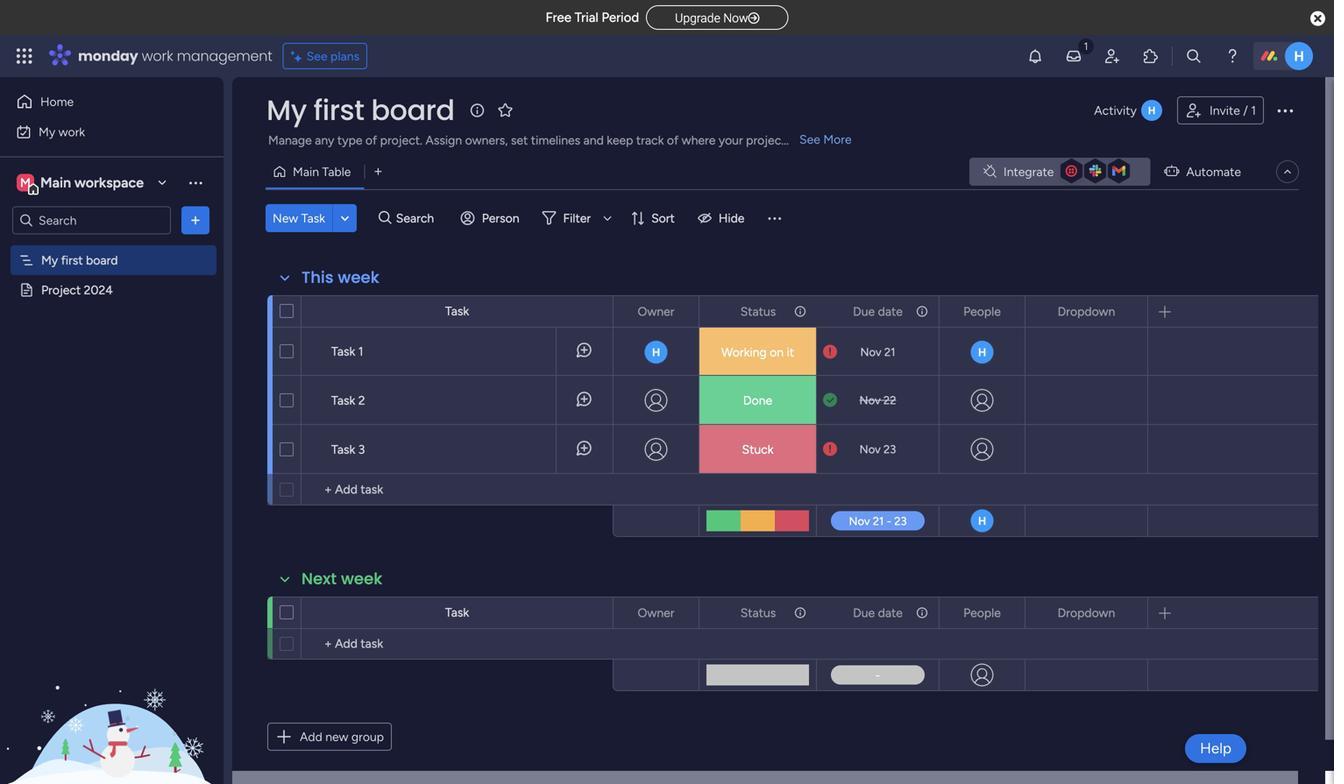 Task type: describe. For each thing, give the bounding box(es) containing it.
invite / 1 button
[[1177, 96, 1264, 124]]

1 inside button
[[1251, 103, 1256, 118]]

date for next week
[[878, 606, 903, 621]]

see for see plans
[[307, 49, 328, 64]]

my up manage
[[266, 91, 307, 130]]

my first board inside list box
[[41, 253, 118, 268]]

invite
[[1210, 103, 1240, 118]]

next week
[[302, 568, 383, 590]]

column information image for status
[[793, 305, 807, 319]]

free trial period
[[546, 10, 639, 25]]

now
[[723, 11, 748, 25]]

workspace
[[74, 174, 144, 191]]

nov 22
[[860, 394, 896, 408]]

m
[[20, 175, 31, 190]]

select product image
[[16, 47, 33, 65]]

dapulse rightstroke image
[[748, 12, 760, 25]]

public board image
[[18, 282, 35, 298]]

1 dropdown from the top
[[1058, 304, 1115, 319]]

working on it
[[721, 345, 794, 360]]

due date for next week
[[853, 606, 903, 621]]

monday work management
[[78, 46, 272, 66]]

sort
[[651, 211, 675, 226]]

2 + add task text field from the top
[[310, 634, 605, 655]]

1 people field from the top
[[959, 302, 1005, 321]]

week for next week
[[341, 568, 383, 590]]

status field for next week
[[736, 604, 780, 623]]

due for next week
[[853, 606, 875, 621]]

invite / 1
[[1210, 103, 1256, 118]]

activity
[[1094, 103, 1137, 118]]

person
[[482, 211, 519, 226]]

work for my
[[58, 124, 85, 139]]

see for see more
[[799, 132, 820, 147]]

2
[[358, 393, 365, 408]]

assign
[[425, 133, 462, 148]]

help button
[[1185, 735, 1246, 764]]

apps image
[[1142, 47, 1160, 65]]

invite members image
[[1104, 47, 1121, 65]]

management
[[177, 46, 272, 66]]

upgrade now link
[[646, 5, 789, 30]]

menu image
[[766, 210, 783, 227]]

on
[[770, 345, 784, 360]]

2 of from the left
[[667, 133, 679, 148]]

project 2024
[[41, 283, 113, 298]]

1 + add task text field from the top
[[310, 479, 605, 501]]

column information image for due date
[[915, 606, 929, 620]]

new
[[325, 730, 348, 745]]

integrate
[[1004, 164, 1054, 179]]

This week field
[[297, 266, 384, 289]]

howard image
[[1285, 42, 1313, 70]]

1 vertical spatial first
[[61, 253, 83, 268]]

hide
[[719, 211, 745, 226]]

help
[[1200, 740, 1232, 758]]

automate
[[1186, 164, 1241, 179]]

track
[[636, 133, 664, 148]]

22
[[884, 394, 896, 408]]

people for first the "people" field from the top
[[963, 304, 1001, 319]]

person button
[[454, 204, 530, 232]]

column information image for due date
[[915, 305, 929, 319]]

filter button
[[535, 204, 618, 232]]

keep
[[607, 133, 633, 148]]

main table
[[293, 164, 351, 179]]

options image
[[674, 297, 686, 327]]

angle down image
[[341, 212, 349, 225]]

new task button
[[266, 204, 332, 232]]

table
[[322, 164, 351, 179]]

stands.
[[789, 133, 828, 148]]

0 vertical spatial my first board
[[266, 91, 455, 130]]

project
[[41, 283, 81, 298]]

main for main table
[[293, 164, 319, 179]]

status for this week
[[740, 304, 776, 319]]

nov 23
[[860, 443, 896, 457]]

0 horizontal spatial board
[[86, 253, 118, 268]]

autopilot image
[[1164, 160, 1179, 182]]

dapulse close image
[[1311, 10, 1325, 28]]

lottie animation image
[[0, 607, 224, 785]]

main workspace
[[40, 174, 144, 191]]

due date field for next week
[[849, 604, 907, 623]]

owners,
[[465, 133, 508, 148]]

my work
[[39, 124, 85, 139]]

1 of from the left
[[365, 133, 377, 148]]

hide button
[[691, 204, 755, 232]]

period
[[602, 10, 639, 25]]

home button
[[11, 88, 188, 116]]

collapse board header image
[[1281, 165, 1295, 179]]

0 vertical spatial first
[[314, 91, 364, 130]]

Search in workspace field
[[37, 210, 146, 231]]

work for monday
[[142, 46, 173, 66]]

add
[[300, 730, 322, 745]]

My first board field
[[262, 91, 459, 130]]

list box containing my first board
[[0, 242, 224, 542]]

help image
[[1224, 47, 1241, 65]]

owner field for next week
[[633, 604, 679, 623]]

more
[[823, 132, 852, 147]]

new task
[[273, 211, 325, 226]]

owner for next week
[[638, 606, 675, 621]]

task 3
[[331, 442, 365, 457]]

filter
[[563, 211, 591, 226]]

next
[[302, 568, 337, 590]]



Task type: locate. For each thing, give the bounding box(es) containing it.
1 horizontal spatial column information image
[[915, 305, 929, 319]]

see inside button
[[307, 49, 328, 64]]

v2 overdue deadline image for nov 21
[[823, 344, 837, 361]]

1 vertical spatial status
[[740, 606, 776, 621]]

2 status field from the top
[[736, 604, 780, 623]]

of right "type"
[[365, 133, 377, 148]]

1
[[1251, 103, 1256, 118], [358, 344, 363, 359]]

v2 overdue deadline image for nov 23
[[823, 441, 837, 458]]

date for this week
[[878, 304, 903, 319]]

1 vertical spatial due date field
[[849, 604, 907, 623]]

your
[[719, 133, 743, 148]]

main inside workspace selection element
[[40, 174, 71, 191]]

week
[[338, 266, 379, 289], [341, 568, 383, 590]]

week inside field
[[341, 568, 383, 590]]

home
[[40, 94, 74, 109]]

0 vertical spatial status field
[[736, 302, 780, 321]]

1 due from the top
[[853, 304, 875, 319]]

1 owner from the top
[[638, 304, 675, 319]]

1 vertical spatial + add task text field
[[310, 634, 605, 655]]

/
[[1243, 103, 1248, 118]]

due for this week
[[853, 304, 875, 319]]

nov 21
[[860, 345, 895, 359]]

see left more
[[799, 132, 820, 147]]

1 horizontal spatial column information image
[[915, 606, 929, 620]]

0 vertical spatial people
[[963, 304, 1001, 319]]

0 vertical spatial v2 overdue deadline image
[[823, 344, 837, 361]]

1 vertical spatial due date
[[853, 606, 903, 621]]

v2 overdue deadline image right it
[[823, 344, 837, 361]]

main table button
[[266, 158, 364, 186]]

main
[[293, 164, 319, 179], [40, 174, 71, 191]]

1 horizontal spatial my first board
[[266, 91, 455, 130]]

1 due date field from the top
[[849, 302, 907, 321]]

1 vertical spatial column information image
[[915, 606, 929, 620]]

0 vertical spatial column information image
[[915, 305, 929, 319]]

0 horizontal spatial first
[[61, 253, 83, 268]]

1 horizontal spatial see
[[799, 132, 820, 147]]

0 horizontal spatial column information image
[[793, 305, 807, 319]]

add new group button
[[267, 723, 392, 751]]

1 right /
[[1251, 103, 1256, 118]]

people
[[963, 304, 1001, 319], [963, 606, 1001, 621]]

add view image
[[375, 165, 382, 178]]

1 vertical spatial status field
[[736, 604, 780, 623]]

1 vertical spatial work
[[58, 124, 85, 139]]

main for main workspace
[[40, 174, 71, 191]]

my up "project"
[[41, 253, 58, 268]]

Status field
[[736, 302, 780, 321], [736, 604, 780, 623]]

type
[[337, 133, 362, 148]]

2 vertical spatial nov
[[860, 443, 881, 457]]

task 1
[[331, 344, 363, 359]]

nov for nov 23
[[860, 443, 881, 457]]

2024
[[84, 283, 113, 298]]

dropdown
[[1058, 304, 1115, 319], [1058, 606, 1115, 621]]

week for this week
[[338, 266, 379, 289]]

v2 overdue deadline image left nov 23
[[823, 441, 837, 458]]

owner
[[638, 304, 675, 319], [638, 606, 675, 621]]

project
[[746, 133, 786, 148]]

2 dropdown field from the top
[[1053, 604, 1120, 623]]

monday
[[78, 46, 138, 66]]

first
[[314, 91, 364, 130], [61, 253, 83, 268]]

first up "project 2024"
[[61, 253, 83, 268]]

task inside button
[[301, 211, 325, 226]]

Due date field
[[849, 302, 907, 321], [849, 604, 907, 623]]

week right the next
[[341, 568, 383, 590]]

1 vertical spatial week
[[341, 568, 383, 590]]

0 vertical spatial nov
[[860, 345, 882, 359]]

board up 2024
[[86, 253, 118, 268]]

due date
[[853, 304, 903, 319], [853, 606, 903, 621]]

0 vertical spatial 1
[[1251, 103, 1256, 118]]

search everything image
[[1185, 47, 1203, 65]]

date
[[878, 304, 903, 319], [878, 606, 903, 621]]

2 v2 overdue deadline image from the top
[[823, 441, 837, 458]]

1 horizontal spatial work
[[142, 46, 173, 66]]

workspace image
[[17, 173, 34, 192]]

Search field
[[392, 206, 444, 231]]

new
[[273, 211, 298, 226]]

add new group
[[300, 730, 384, 745]]

status for next week
[[740, 606, 776, 621]]

column information image for status
[[793, 606, 807, 620]]

0 vertical spatial see
[[307, 49, 328, 64]]

0 vertical spatial due
[[853, 304, 875, 319]]

manage any type of project. assign owners, set timelines and keep track of where your project stands.
[[268, 133, 828, 148]]

owner field for this week
[[633, 302, 679, 321]]

0 vertical spatial board
[[371, 91, 455, 130]]

my work button
[[11, 118, 188, 146]]

1 vertical spatial owner field
[[633, 604, 679, 623]]

2 owner field from the top
[[633, 604, 679, 623]]

it
[[787, 345, 794, 360]]

2 dropdown from the top
[[1058, 606, 1115, 621]]

nov left 23
[[860, 443, 881, 457]]

1 vertical spatial date
[[878, 606, 903, 621]]

3
[[358, 442, 365, 457]]

status field for this week
[[736, 302, 780, 321]]

1 people from the top
[[963, 304, 1001, 319]]

0 vertical spatial + add task text field
[[310, 479, 605, 501]]

0 horizontal spatial see
[[307, 49, 328, 64]]

option
[[0, 245, 224, 248]]

workspace options image
[[187, 174, 204, 191]]

1 v2 overdue deadline image from the top
[[823, 344, 837, 361]]

of
[[365, 133, 377, 148], [667, 133, 679, 148]]

1 vertical spatial owner
[[638, 606, 675, 621]]

0 horizontal spatial main
[[40, 174, 71, 191]]

0 vertical spatial status
[[740, 304, 776, 319]]

1 horizontal spatial main
[[293, 164, 319, 179]]

add to favorites image
[[497, 101, 514, 119]]

2 owner from the top
[[638, 606, 675, 621]]

column information image
[[915, 305, 929, 319], [793, 606, 807, 620]]

my inside list box
[[41, 253, 58, 268]]

working
[[721, 345, 767, 360]]

trial
[[575, 10, 598, 25]]

1 up the 2
[[358, 344, 363, 359]]

nov for nov 21
[[860, 345, 882, 359]]

activity button
[[1087, 96, 1170, 124]]

1 dropdown field from the top
[[1053, 302, 1120, 321]]

2 people from the top
[[963, 606, 1001, 621]]

2 due date field from the top
[[849, 604, 907, 623]]

2 due from the top
[[853, 606, 875, 621]]

1 horizontal spatial board
[[371, 91, 455, 130]]

this
[[302, 266, 334, 289]]

People field
[[959, 302, 1005, 321], [959, 604, 1005, 623]]

group
[[351, 730, 384, 745]]

where
[[682, 133, 716, 148]]

my
[[266, 91, 307, 130], [39, 124, 55, 139], [41, 253, 58, 268]]

1 vertical spatial 1
[[358, 344, 363, 359]]

1 image
[[1078, 36, 1094, 56]]

task 2
[[331, 393, 365, 408]]

0 vertical spatial date
[[878, 304, 903, 319]]

1 horizontal spatial 1
[[1251, 103, 1256, 118]]

due
[[853, 304, 875, 319], [853, 606, 875, 621]]

upgrade now
[[675, 11, 748, 25]]

task
[[301, 211, 325, 226], [445, 304, 469, 319], [331, 344, 355, 359], [331, 393, 355, 408], [331, 442, 355, 457], [445, 605, 469, 620]]

0 horizontal spatial my first board
[[41, 253, 118, 268]]

0 vertical spatial week
[[338, 266, 379, 289]]

show board description image
[[467, 102, 488, 119]]

0 vertical spatial people field
[[959, 302, 1005, 321]]

my down home
[[39, 124, 55, 139]]

main right workspace "image"
[[40, 174, 71, 191]]

and
[[583, 133, 604, 148]]

1 due date from the top
[[853, 304, 903, 319]]

0 horizontal spatial column information image
[[793, 606, 807, 620]]

1 vertical spatial column information image
[[793, 606, 807, 620]]

v2 done deadline image
[[823, 392, 837, 409]]

manage
[[268, 133, 312, 148]]

1 vertical spatial dropdown field
[[1053, 604, 1120, 623]]

due date field for this week
[[849, 302, 907, 321]]

2 date from the top
[[878, 606, 903, 621]]

due date for this week
[[853, 304, 903, 319]]

plans
[[330, 49, 360, 64]]

1 vertical spatial people field
[[959, 604, 1005, 623]]

1 vertical spatial see
[[799, 132, 820, 147]]

any
[[315, 133, 334, 148]]

1 status field from the top
[[736, 302, 780, 321]]

work inside button
[[58, 124, 85, 139]]

week right the this at the left top of page
[[338, 266, 379, 289]]

2 status from the top
[[740, 606, 776, 621]]

stuck
[[742, 442, 774, 457]]

0 vertical spatial owner
[[638, 304, 675, 319]]

see left plans
[[307, 49, 328, 64]]

1 horizontal spatial of
[[667, 133, 679, 148]]

0 vertical spatial dropdown
[[1058, 304, 1115, 319]]

sort button
[[623, 204, 685, 232]]

1 vertical spatial board
[[86, 253, 118, 268]]

options image
[[1275, 100, 1296, 121], [187, 212, 204, 229], [792, 297, 805, 327], [914, 297, 927, 327], [1000, 297, 1012, 327], [674, 598, 686, 628], [792, 598, 805, 628], [914, 598, 927, 628], [1000, 598, 1012, 628]]

my first board up "type"
[[266, 91, 455, 130]]

of right track
[[667, 133, 679, 148]]

v2 overdue deadline image
[[823, 344, 837, 361], [823, 441, 837, 458]]

list box
[[0, 242, 224, 542]]

project.
[[380, 133, 422, 148]]

see more link
[[798, 131, 854, 148]]

board up project.
[[371, 91, 455, 130]]

set
[[511, 133, 528, 148]]

1 vertical spatial v2 overdue deadline image
[[823, 441, 837, 458]]

0 vertical spatial due date
[[853, 304, 903, 319]]

owner for this week
[[638, 304, 675, 319]]

v2 search image
[[379, 208, 392, 228]]

main left table
[[293, 164, 319, 179]]

21
[[884, 345, 895, 359]]

free
[[546, 10, 571, 25]]

my first board up "project 2024"
[[41, 253, 118, 268]]

first up "type"
[[314, 91, 364, 130]]

1 status from the top
[[740, 304, 776, 319]]

notifications image
[[1026, 47, 1044, 65]]

1 vertical spatial my first board
[[41, 253, 118, 268]]

people for 2nd the "people" field from the top
[[963, 606, 1001, 621]]

arrow down image
[[597, 208, 618, 229]]

1 vertical spatial due
[[853, 606, 875, 621]]

workspace selection element
[[17, 172, 146, 195]]

0 horizontal spatial work
[[58, 124, 85, 139]]

1 horizontal spatial first
[[314, 91, 364, 130]]

nov left 21
[[860, 345, 882, 359]]

0 vertical spatial due date field
[[849, 302, 907, 321]]

nov left 22 on the bottom of page
[[860, 394, 881, 408]]

my inside button
[[39, 124, 55, 139]]

1 vertical spatial people
[[963, 606, 1001, 621]]

0 vertical spatial work
[[142, 46, 173, 66]]

inbox image
[[1065, 47, 1083, 65]]

2 due date from the top
[[853, 606, 903, 621]]

timelines
[[531, 133, 580, 148]]

week inside "field"
[[338, 266, 379, 289]]

0 vertical spatial column information image
[[793, 305, 807, 319]]

nov for nov 22
[[860, 394, 881, 408]]

see plans
[[307, 49, 360, 64]]

see plans button
[[283, 43, 367, 69]]

23
[[884, 443, 896, 457]]

upgrade
[[675, 11, 720, 25]]

my first board
[[266, 91, 455, 130], [41, 253, 118, 268]]

this week
[[302, 266, 379, 289]]

1 vertical spatial dropdown
[[1058, 606, 1115, 621]]

Owner field
[[633, 302, 679, 321], [633, 604, 679, 623]]

Next week field
[[297, 568, 387, 591]]

Dropdown field
[[1053, 302, 1120, 321], [1053, 604, 1120, 623]]

1 date from the top
[[878, 304, 903, 319]]

dapulse integrations image
[[983, 165, 997, 178]]

work right monday
[[142, 46, 173, 66]]

+ Add task text field
[[310, 479, 605, 501], [310, 634, 605, 655]]

done
[[743, 393, 772, 408]]

0 horizontal spatial of
[[365, 133, 377, 148]]

0 horizontal spatial 1
[[358, 344, 363, 359]]

work down home
[[58, 124, 85, 139]]

see
[[307, 49, 328, 64], [799, 132, 820, 147]]

column information image
[[793, 305, 807, 319], [915, 606, 929, 620]]

0 vertical spatial owner field
[[633, 302, 679, 321]]

work
[[142, 46, 173, 66], [58, 124, 85, 139]]

1 vertical spatial nov
[[860, 394, 881, 408]]

2 people field from the top
[[959, 604, 1005, 623]]

see more
[[799, 132, 852, 147]]

0 vertical spatial dropdown field
[[1053, 302, 1120, 321]]

status
[[740, 304, 776, 319], [740, 606, 776, 621]]

lottie animation element
[[0, 607, 224, 785]]

main inside button
[[293, 164, 319, 179]]

1 owner field from the top
[[633, 302, 679, 321]]



Task type: vqa. For each thing, say whether or not it's contained in the screenshot.
THE ASSIGN
yes



